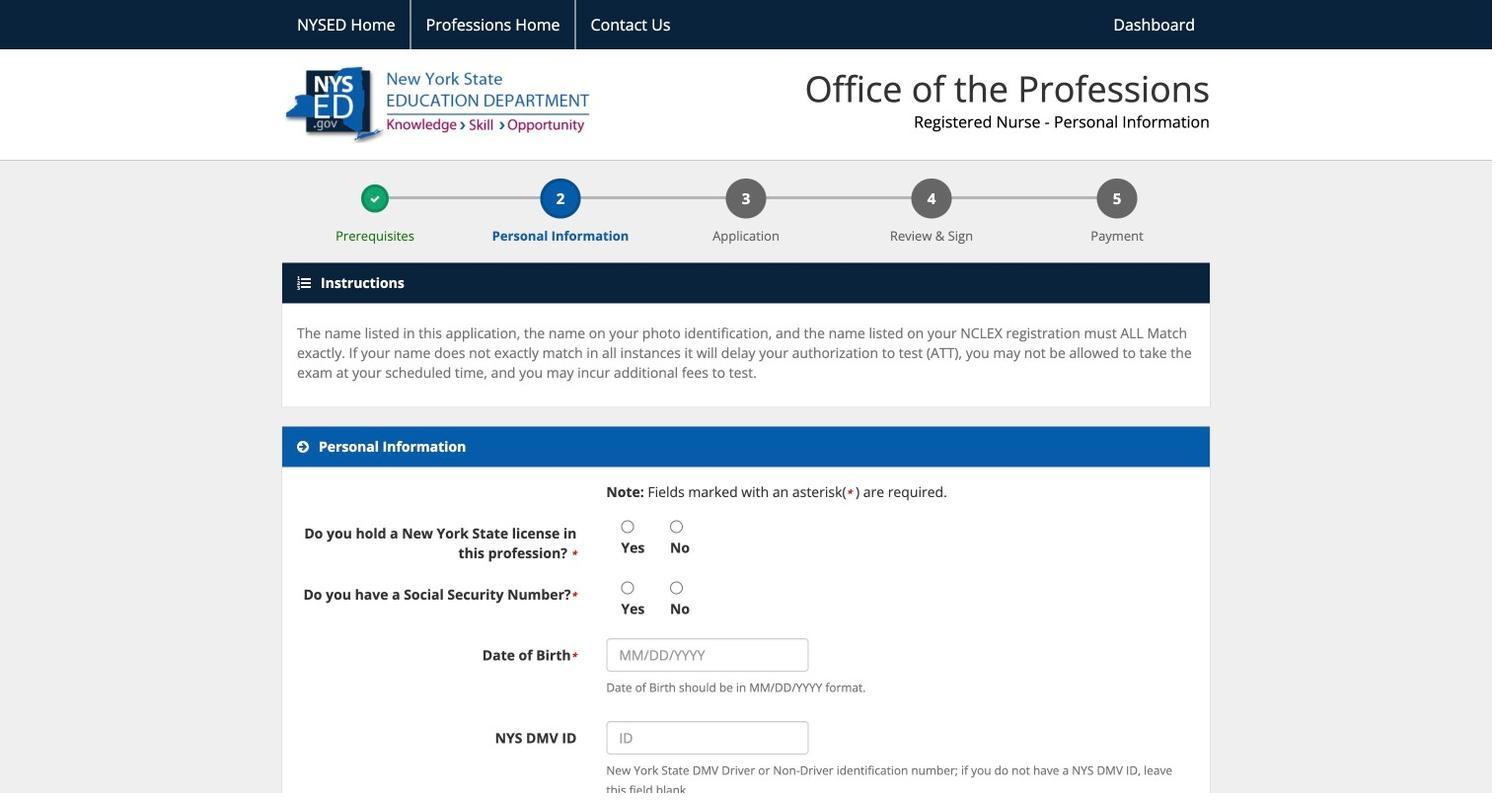 Task type: locate. For each thing, give the bounding box(es) containing it.
ID text field
[[607, 722, 809, 756]]

list ol image
[[297, 277, 311, 290]]

arrow circle right image
[[297, 441, 309, 454]]

None radio
[[621, 521, 634, 534], [621, 582, 634, 595], [670, 582, 683, 595], [621, 521, 634, 534], [621, 582, 634, 595], [670, 582, 683, 595]]

None radio
[[670, 521, 683, 534]]

check image
[[370, 195, 380, 205]]



Task type: describe. For each thing, give the bounding box(es) containing it.
MM/DD/YYYY text field
[[607, 639, 809, 673]]



Task type: vqa. For each thing, say whether or not it's contained in the screenshot.
the ID text box
yes



